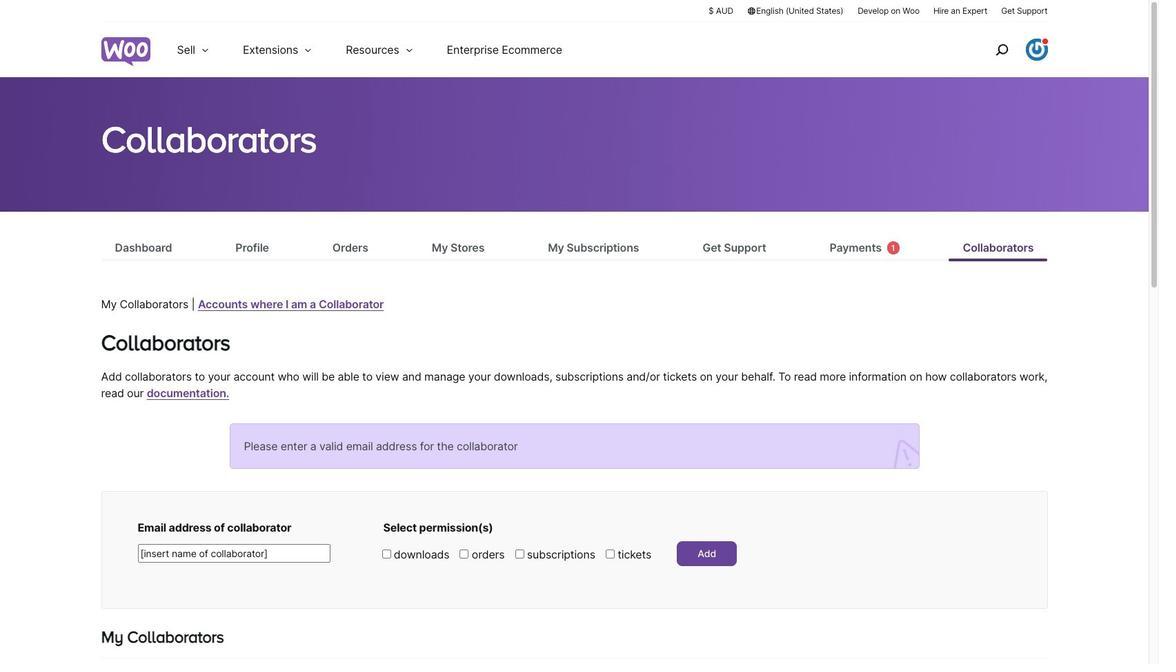 Task type: describe. For each thing, give the bounding box(es) containing it.
search image
[[991, 39, 1013, 61]]

open account menu image
[[1026, 39, 1048, 61]]



Task type: vqa. For each thing, say whether or not it's contained in the screenshot.
checkbox
yes



Task type: locate. For each thing, give the bounding box(es) containing it.
service navigation menu element
[[966, 27, 1048, 72]]

None checkbox
[[460, 550, 469, 559], [515, 550, 524, 559], [460, 550, 469, 559], [515, 550, 524, 559]]

None checkbox
[[382, 550, 391, 559], [606, 550, 615, 559], [382, 550, 391, 559], [606, 550, 615, 559]]



